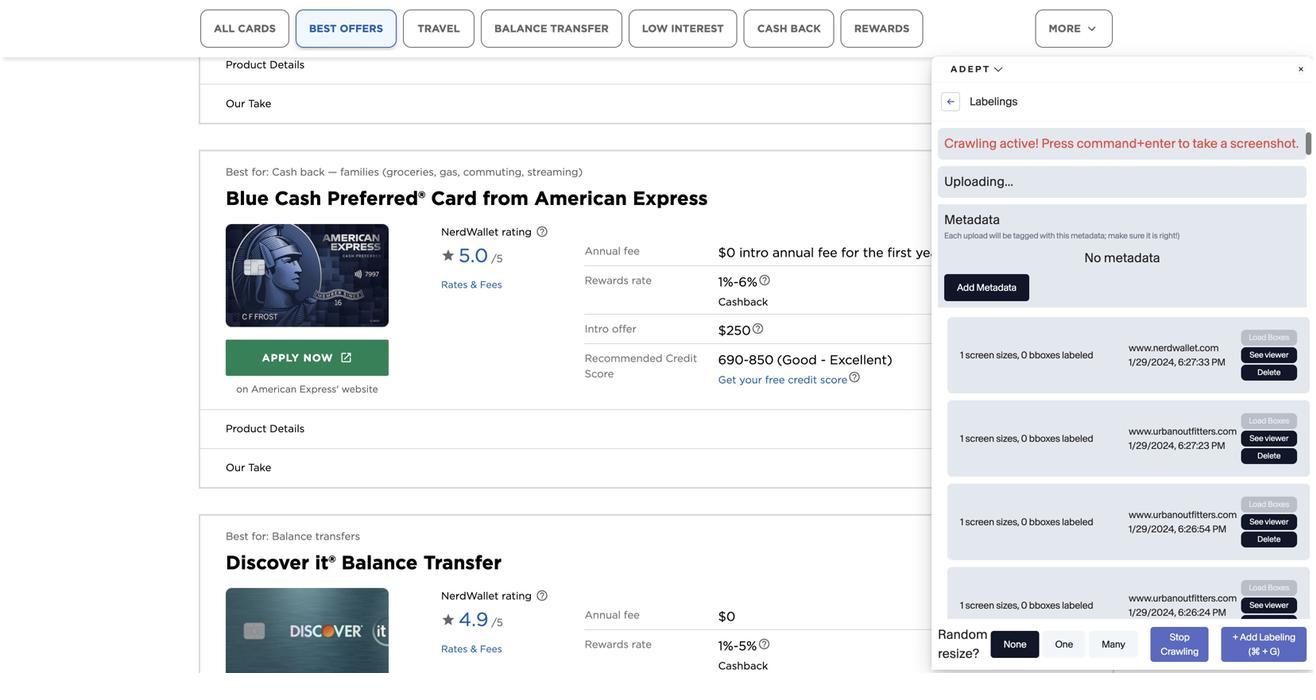 Task type: describe. For each thing, give the bounding box(es) containing it.
travel
[[418, 22, 460, 34]]

690 for 690 - 850 (good - excellent)
[[718, 244, 744, 260]]

express'
[[300, 275, 339, 287]]

card
[[431, 79, 477, 102]]

travel link
[[403, 10, 475, 48]]

rating for 4.9
[[502, 482, 532, 494]]

the
[[863, 137, 884, 152]]

year,
[[916, 137, 945, 152]]

recommended for blue cash preferred® card from american express
[[585, 244, 663, 256]]

get your free credit score link for more information about recommended credit score image
[[718, 630, 848, 642]]

balance inside product offers quick filters tab list
[[495, 22, 547, 34]]

get for more information about recommended credit score icon on the top right of page's get your free credit score link
[[718, 266, 737, 278]]

your for more information about recommended credit score icon on the top right of page's get your free credit score link
[[740, 266, 762, 278]]

best inside "link"
[[309, 22, 337, 34]]

for: for blue
[[252, 58, 269, 70]]

product details
[[226, 315, 305, 327]]

how are nerdwallet's ratings determined? image
[[536, 117, 549, 130]]

1 - from the left
[[744, 244, 749, 260]]

our take
[[226, 354, 271, 366]]

discover
[[226, 443, 309, 466]]

discover it® balance transfer card image image
[[226, 480, 389, 582]]

nerdwallet rating for 4.9
[[441, 482, 532, 494]]

for
[[842, 137, 859, 152]]

$0 intro annual fee for the first year, then $95.
[[718, 137, 1008, 152]]

credit for get your free credit score link corresponding to more information about recommended credit score image
[[788, 630, 817, 642]]

offers
[[340, 22, 383, 34]]

details
[[270, 315, 305, 327]]

4.9 /5
[[459, 500, 503, 523]]

blue cash preferred® card from american express card image image
[[226, 116, 389, 219]]

all cards link
[[200, 10, 289, 48]]

interest
[[671, 22, 724, 34]]

express
[[633, 79, 708, 102]]

score for more information about recommended credit score icon on the top right of page
[[820, 266, 848, 278]]

it®
[[315, 443, 336, 466]]

/5 for 4.9
[[492, 509, 503, 521]]

apply for discover
[[262, 607, 300, 619]]

all cards
[[214, 22, 276, 34]]

for: for discover
[[252, 422, 269, 434]]

—
[[328, 58, 337, 70]]

rewards for rewards
[[854, 22, 910, 34]]

discover it® balance transfer
[[226, 443, 502, 466]]

more information about recommended credit score image
[[848, 627, 861, 640]]

0 vertical spatial website
[[342, 275, 378, 287]]

our take button
[[200, 341, 1113, 379]]

all
[[214, 22, 235, 34]]

score for more information about recommended credit score image
[[820, 630, 848, 642]]

now for it®
[[303, 607, 333, 619]]

5.0 /5
[[459, 136, 503, 159]]

preferred®
[[327, 79, 425, 102]]

1 vertical spatial cash
[[272, 58, 297, 70]]

nerdwallet for 5.0
[[441, 118, 499, 130]]

intro
[[739, 137, 769, 152]]

2 vertical spatial cash
[[275, 79, 322, 102]]

excellent)
[[830, 244, 893, 260]]

best for blue
[[226, 58, 249, 70]]

transfer inside balance transfer link
[[551, 22, 609, 34]]

balance for discover it® balance transfer
[[341, 443, 418, 466]]

product offers quick filters tab list
[[200, 10, 981, 92]]

first
[[888, 137, 912, 152]]

1 vertical spatial website
[[322, 638, 358, 650]]

4.9
[[459, 500, 489, 523]]

0 vertical spatial american
[[534, 79, 627, 102]]

get your free credit score for more information about recommended credit score icon on the top right of page's get your free credit score link
[[718, 266, 848, 278]]

(good
[[777, 244, 817, 260]]

(groceries,
[[382, 58, 437, 70]]

apply now link for it®
[[226, 595, 389, 631]]

discover's
[[271, 638, 319, 650]]

rate
[[632, 166, 652, 179]]

best for: balance transfers
[[226, 422, 360, 434]]

rates
[[441, 171, 468, 183]]

best offers link
[[296, 10, 397, 48]]

nerdwallet rating for 5.0
[[441, 118, 532, 130]]

our
[[226, 354, 245, 366]]

nerdwallet for 4.9
[[441, 482, 499, 494]]

low interest
[[642, 22, 724, 34]]

fees
[[480, 171, 502, 183]]

get for get your free credit score link corresponding to more information about recommended credit score image
[[718, 630, 737, 642]]

850
[[749, 244, 774, 260]]

1 vertical spatial transfer
[[424, 443, 502, 466]]

product details button
[[200, 302, 1113, 340]]

balance for best for: balance transfers
[[272, 422, 312, 434]]

rewards for rewards rate
[[585, 166, 629, 179]]

blue
[[226, 79, 269, 102]]

now for cash
[[303, 244, 333, 256]]



Task type: vqa. For each thing, say whether or not it's contained in the screenshot.
THE MATCHING
no



Task type: locate. For each thing, give the bounding box(es) containing it.
$95.
[[981, 137, 1008, 152]]

on up product
[[236, 275, 248, 287]]

cash left 'back'
[[757, 22, 788, 34]]

recommended credit score for discover it® balance transfer
[[585, 608, 697, 636]]

nerdwallet rating up 4.9 /5
[[441, 482, 532, 494]]

/5 inside 4.9 /5
[[492, 509, 503, 521]]

1 nerdwallet from the top
[[441, 118, 499, 130]]

nerdwallet rating up 5.0 /5
[[441, 118, 532, 130]]

0 vertical spatial recommended credit score
[[585, 244, 697, 272]]

1 horizontal spatial transfer
[[551, 22, 609, 34]]

free for more information about recommended credit score icon on the top right of page's get your free credit score link
[[765, 266, 785, 278]]

apply for blue
[[262, 244, 300, 256]]

2 apply now from the top
[[262, 607, 333, 619]]

credit for blue cash preferred® card from american express
[[666, 244, 697, 256]]

2 apply from the top
[[262, 607, 300, 619]]

2 credit from the top
[[666, 608, 697, 621]]

best up the discover
[[226, 422, 249, 434]]

get your free credit score link
[[718, 266, 848, 278], [718, 630, 848, 642]]

families
[[340, 58, 379, 70]]

&
[[471, 171, 477, 183]]

5.0
[[459, 136, 488, 159]]

apply now up on american express' website
[[262, 244, 333, 256]]

get your free credit score link for more information about recommended credit score icon on the top right of page
[[718, 266, 848, 278]]

apply now link up on american express' website
[[226, 232, 389, 268]]

rewards link
[[841, 10, 923, 48]]

1 horizontal spatial rewards
[[854, 22, 910, 34]]

balance down transfers at the left bottom of page
[[341, 443, 418, 466]]

apply now link up "on discover's website"
[[226, 595, 389, 631]]

1 apply now from the top
[[262, 244, 333, 256]]

0 vertical spatial recommended
[[585, 244, 663, 256]]

1 vertical spatial get your free credit score link
[[718, 630, 848, 642]]

rating
[[502, 118, 532, 130], [502, 482, 532, 494]]

690
[[718, 244, 744, 260], [718, 608, 744, 624]]

2 recommended from the top
[[585, 608, 663, 621]]

streaming)
[[527, 58, 583, 70]]

rewards inside product offers quick filters tab list
[[854, 22, 910, 34]]

website right discover's
[[322, 638, 358, 650]]

2 score from the top
[[820, 630, 848, 642]]

rewards rate
[[585, 166, 652, 179]]

0 vertical spatial nerdwallet
[[441, 118, 499, 130]]

1 horizontal spatial balance
[[341, 443, 418, 466]]

0 vertical spatial transfer
[[551, 22, 609, 34]]

1 get your free credit score from the top
[[718, 266, 848, 278]]

more
[[1049, 22, 1081, 35]]

1 vertical spatial apply
[[262, 607, 300, 619]]

1 vertical spatial best
[[226, 58, 249, 70]]

balance
[[495, 22, 547, 34], [272, 422, 312, 434], [341, 443, 418, 466]]

1 vertical spatial credit
[[666, 608, 697, 621]]

free for get your free credit score link corresponding to more information about recommended credit score image
[[765, 630, 785, 642]]

2 get your free credit score from the top
[[718, 630, 848, 642]]

2 nerdwallet from the top
[[441, 482, 499, 494]]

2 your from the top
[[740, 630, 762, 642]]

2 $0 from the top
[[718, 501, 736, 517]]

1 vertical spatial your
[[740, 630, 762, 642]]

on for blue cash preferred® card from american express
[[236, 275, 248, 287]]

- left (good
[[744, 244, 749, 260]]

on discover's website
[[256, 638, 358, 650]]

1 vertical spatial get
[[718, 630, 737, 642]]

1 credit from the top
[[666, 244, 697, 256]]

0 vertical spatial balance
[[495, 22, 547, 34]]

1 vertical spatial nerdwallet
[[441, 482, 499, 494]]

cash left back
[[272, 58, 297, 70]]

2 now from the top
[[303, 607, 333, 619]]

american up product details
[[251, 275, 297, 287]]

1 vertical spatial get your free credit score
[[718, 630, 848, 642]]

cash inside cash back link
[[757, 22, 788, 34]]

0 vertical spatial free
[[765, 266, 785, 278]]

balance up commuting,
[[495, 22, 547, 34]]

rewards
[[854, 22, 910, 34], [585, 166, 629, 179]]

recommended credit score for blue cash preferred® card from american express
[[585, 244, 697, 272]]

more button
[[1035, 10, 1113, 48]]

2 vertical spatial balance
[[341, 443, 418, 466]]

get your free credit score for get your free credit score link corresponding to more information about recommended credit score image
[[718, 630, 848, 642]]

now
[[303, 244, 333, 256], [303, 607, 333, 619]]

1 vertical spatial apply now link
[[226, 595, 389, 631]]

0 vertical spatial rating
[[502, 118, 532, 130]]

1 apply from the top
[[262, 244, 300, 256]]

1 vertical spatial score
[[585, 624, 614, 636]]

balance up the discover
[[272, 422, 312, 434]]

credit down 690 - 850 (good - excellent)
[[788, 266, 817, 278]]

1 recommended from the top
[[585, 244, 663, 256]]

1 vertical spatial rewards
[[585, 166, 629, 179]]

get your free credit score
[[718, 266, 848, 278], [718, 630, 848, 642]]

0 vertical spatial cash
[[757, 22, 788, 34]]

1 get your free credit score link from the top
[[718, 266, 848, 278]]

cash back
[[757, 22, 821, 34]]

1 vertical spatial $0
[[718, 501, 736, 517]]

0 vertical spatial credit
[[788, 266, 817, 278]]

rating for 5.0
[[502, 118, 532, 130]]

fee
[[818, 137, 838, 152]]

for: up the discover
[[252, 422, 269, 434]]

2 get from the top
[[718, 630, 737, 642]]

0 vertical spatial apply now
[[262, 244, 333, 256]]

1 vertical spatial rating
[[502, 482, 532, 494]]

balance transfer link
[[481, 10, 622, 48]]

1 horizontal spatial on
[[256, 638, 268, 650]]

website right express'
[[342, 275, 378, 287]]

0 vertical spatial score
[[820, 266, 848, 278]]

1 vertical spatial now
[[303, 607, 333, 619]]

apply now for cash
[[262, 244, 333, 256]]

low
[[642, 22, 668, 34]]

1 vertical spatial recommended
[[585, 608, 663, 621]]

2 nerdwallet rating from the top
[[441, 482, 532, 494]]

1 $0 from the top
[[718, 137, 736, 152]]

1 vertical spatial american
[[251, 275, 297, 287]]

$0 for $0
[[718, 501, 736, 517]]

transfer
[[551, 22, 609, 34], [424, 443, 502, 466]]

0 horizontal spatial american
[[251, 275, 297, 287]]

0 vertical spatial get
[[718, 266, 737, 278]]

2 get your free credit score link from the top
[[718, 630, 848, 642]]

1 credit from the top
[[788, 266, 817, 278]]

credit for discover it® balance transfer
[[666, 608, 697, 621]]

gas,
[[440, 58, 460, 70]]

0 vertical spatial apply
[[262, 244, 300, 256]]

american
[[534, 79, 627, 102], [251, 275, 297, 287]]

1 get from the top
[[718, 266, 737, 278]]

0 vertical spatial on
[[236, 275, 248, 287]]

0 vertical spatial score
[[585, 260, 614, 272]]

product
[[226, 315, 267, 327]]

apply up on american express' website
[[262, 244, 300, 256]]

0 vertical spatial best
[[309, 22, 337, 34]]

1 your from the top
[[740, 266, 762, 278]]

transfers
[[315, 422, 360, 434]]

2 free from the top
[[765, 630, 785, 642]]

get your free credit score down (good
[[718, 266, 848, 278]]

/5 inside 5.0 /5
[[492, 144, 503, 157]]

more information about recommended credit score image
[[848, 263, 861, 276]]

0 vertical spatial get your free credit score link
[[718, 266, 848, 278]]

1 690 from the top
[[718, 244, 744, 260]]

apply now
[[262, 244, 333, 256], [262, 607, 333, 619]]

0 horizontal spatial transfer
[[424, 443, 502, 466]]

1 free from the top
[[765, 266, 785, 278]]

1 vertical spatial 690
[[718, 608, 744, 624]]

0 horizontal spatial on
[[236, 275, 248, 287]]

1 score from the top
[[585, 260, 614, 272]]

score for blue cash preferred® card from american express
[[585, 260, 614, 272]]

1 vertical spatial on
[[256, 638, 268, 650]]

cash
[[757, 22, 788, 34], [272, 58, 297, 70], [275, 79, 322, 102]]

0 vertical spatial now
[[303, 244, 333, 256]]

- right (good
[[821, 244, 826, 260]]

now up "on discover's website"
[[303, 607, 333, 619]]

nerdwallet up 4.9
[[441, 482, 499, 494]]

2 690 from the top
[[718, 608, 744, 624]]

0 horizontal spatial -
[[744, 244, 749, 260]]

recommended
[[585, 244, 663, 256], [585, 608, 663, 621]]

1 apply now link from the top
[[226, 232, 389, 268]]

2 apply now link from the top
[[226, 595, 389, 631]]

score left more information about recommended credit score icon on the top right of page
[[820, 266, 848, 278]]

american down streaming)
[[534, 79, 627, 102]]

best
[[309, 22, 337, 34], [226, 58, 249, 70], [226, 422, 249, 434]]

0 vertical spatial rewards
[[854, 22, 910, 34]]

take
[[248, 354, 271, 366]]

2 credit from the top
[[788, 630, 817, 642]]

0 vertical spatial /5
[[492, 144, 503, 157]]

0 vertical spatial for:
[[252, 58, 269, 70]]

for: up blue
[[252, 58, 269, 70]]

best for discover
[[226, 422, 249, 434]]

0 vertical spatial nerdwallet rating
[[441, 118, 532, 130]]

cash back link
[[744, 10, 835, 48]]

score for discover it® balance transfer
[[585, 624, 614, 636]]

/5
[[492, 144, 503, 157], [492, 509, 503, 521]]

blue cash preferred® card from american express link
[[226, 79, 708, 102]]

credit left more information about recommended credit score image
[[788, 630, 817, 642]]

0 vertical spatial your
[[740, 266, 762, 278]]

1 for: from the top
[[252, 58, 269, 70]]

1 vertical spatial recommended credit score
[[585, 608, 697, 636]]

1 recommended credit score from the top
[[585, 244, 697, 272]]

apply now up discover's
[[262, 607, 333, 619]]

1 score from the top
[[820, 266, 848, 278]]

blue cash preferred® card from american express
[[226, 79, 708, 102]]

score left more information about recommended credit score image
[[820, 630, 848, 642]]

nerdwallet up 5.0
[[441, 118, 499, 130]]

1 vertical spatial nerdwallet rating
[[441, 482, 532, 494]]

1 vertical spatial score
[[820, 630, 848, 642]]

transfer up streaming)
[[551, 22, 609, 34]]

commuting,
[[463, 58, 524, 70]]

best for: cash back — families (groceries, gas, commuting, streaming)
[[226, 58, 583, 70]]

best up blue
[[226, 58, 249, 70]]

website
[[342, 275, 378, 287], [322, 638, 358, 650]]

690 - 850 (good - excellent)
[[718, 244, 893, 260]]

2 score from the top
[[585, 624, 614, 636]]

recommended for discover it® balance transfer
[[585, 608, 663, 621]]

annual
[[773, 137, 814, 152]]

apply now link
[[226, 232, 389, 268], [226, 595, 389, 631]]

2 /5 from the top
[[492, 509, 503, 521]]

0 vertical spatial 690
[[718, 244, 744, 260]]

0 horizontal spatial rewards
[[585, 166, 629, 179]]

1 vertical spatial /5
[[492, 509, 503, 521]]

rating left how are nerdwallet's ratings determined? icon
[[502, 482, 532, 494]]

best offers
[[309, 22, 383, 34]]

recommended credit score
[[585, 244, 697, 272], [585, 608, 697, 636]]

back
[[791, 22, 821, 34]]

2 for: from the top
[[252, 422, 269, 434]]

apply now for it®
[[262, 607, 333, 619]]

0 vertical spatial credit
[[666, 244, 697, 256]]

rates & fees link
[[441, 171, 502, 183]]

now up express'
[[303, 244, 333, 256]]

1 vertical spatial credit
[[788, 630, 817, 642]]

nerdwallet rating
[[441, 118, 532, 130], [441, 482, 532, 494]]

rating left how are nerdwallet's ratings determined? image
[[502, 118, 532, 130]]

cash down back
[[275, 79, 322, 102]]

/5 right 4.9
[[492, 509, 503, 521]]

on american express' website
[[236, 275, 378, 287]]

1 nerdwallet rating from the top
[[441, 118, 532, 130]]

$0
[[718, 137, 736, 152], [718, 501, 736, 517]]

2 rating from the top
[[502, 482, 532, 494]]

get your free credit score link down (good
[[718, 266, 848, 278]]

transfer up 4.9
[[424, 443, 502, 466]]

2 vertical spatial best
[[226, 422, 249, 434]]

discover it® balance transfer link
[[226, 443, 502, 466]]

1 vertical spatial for:
[[252, 422, 269, 434]]

1 vertical spatial apply now
[[262, 607, 333, 619]]

0 vertical spatial get your free credit score
[[718, 266, 848, 278]]

apply now link for cash
[[226, 232, 389, 268]]

low interest link
[[629, 10, 738, 48]]

0 vertical spatial apply now link
[[226, 232, 389, 268]]

690 for 690
[[718, 608, 744, 624]]

rates & fees
[[441, 171, 502, 183]]

1 /5 from the top
[[492, 144, 503, 157]]

2 recommended credit score from the top
[[585, 608, 697, 636]]

cards
[[238, 22, 276, 34]]

get your free credit score link left more information about recommended credit score image
[[718, 630, 848, 642]]

get your free credit score left more information about recommended credit score image
[[718, 630, 848, 642]]

score
[[820, 266, 848, 278], [820, 630, 848, 642]]

on for discover it® balance transfer
[[256, 638, 268, 650]]

/5 for 5.0
[[492, 144, 503, 157]]

1 horizontal spatial american
[[534, 79, 627, 102]]

2 - from the left
[[821, 244, 826, 260]]

free
[[765, 266, 785, 278], [765, 630, 785, 642]]

your for get your free credit score link corresponding to more information about recommended credit score image
[[740, 630, 762, 642]]

get
[[718, 266, 737, 278], [718, 630, 737, 642]]

from
[[483, 79, 529, 102]]

score
[[585, 260, 614, 272], [585, 624, 614, 636]]

0 vertical spatial $0
[[718, 137, 736, 152]]

credit
[[788, 266, 817, 278], [788, 630, 817, 642]]

/5 right 5.0
[[492, 144, 503, 157]]

then
[[949, 137, 977, 152]]

-
[[744, 244, 749, 260], [821, 244, 826, 260]]

rewards right 'back'
[[854, 22, 910, 34]]

0 horizontal spatial balance
[[272, 422, 312, 434]]

1 vertical spatial free
[[765, 630, 785, 642]]

how are nerdwallet's ratings determined? image
[[536, 482, 549, 494]]

$0 for $0 intro annual fee for the first year, then $95.
[[718, 137, 736, 152]]

for:
[[252, 58, 269, 70], [252, 422, 269, 434]]

best up —
[[309, 22, 337, 34]]

credit for more information about recommended credit score icon on the top right of page's get your free credit score link
[[788, 266, 817, 278]]

1 rating from the top
[[502, 118, 532, 130]]

on left discover's
[[256, 638, 268, 650]]

2 horizontal spatial balance
[[495, 22, 547, 34]]

balance transfer
[[495, 22, 609, 34]]

1 vertical spatial balance
[[272, 422, 312, 434]]

1 horizontal spatial -
[[821, 244, 826, 260]]

rewards left rate
[[585, 166, 629, 179]]

apply up discover's
[[262, 607, 300, 619]]

back
[[300, 58, 325, 70]]

1 now from the top
[[303, 244, 333, 256]]



